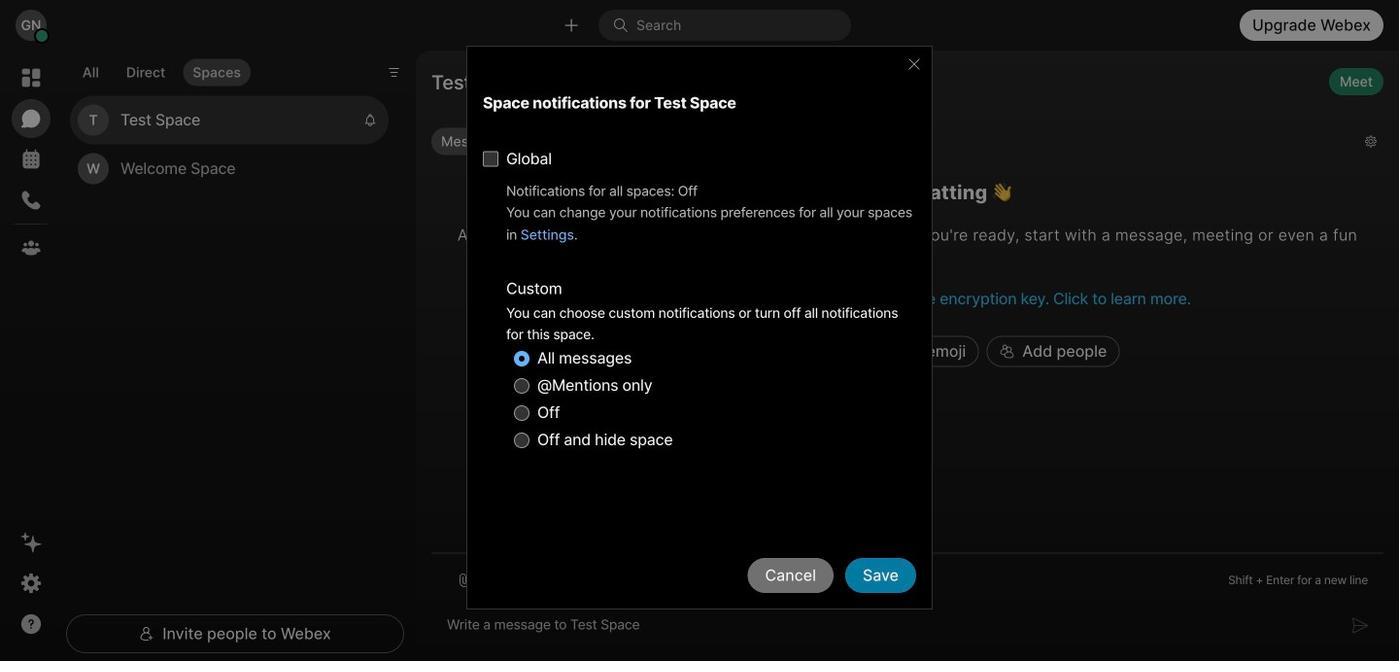 Task type: locate. For each thing, give the bounding box(es) containing it.
webex tab list
[[12, 58, 51, 267]]

welcome space list item
[[70, 144, 389, 193]]

Off radio
[[514, 405, 530, 421]]

tab list
[[68, 47, 255, 92]]

navigation
[[0, 51, 62, 661]]

dialog
[[467, 46, 933, 615]]

group
[[432, 128, 1350, 159]]

option group
[[506, 276, 917, 454]]



Task type: vqa. For each thing, say whether or not it's contained in the screenshot.
WELCOME SPACE list item
yes



Task type: describe. For each thing, give the bounding box(es) containing it.
@Mentions only radio
[[514, 378, 530, 394]]

test space, you will be notified of all new messages in this space list item
[[70, 96, 389, 144]]

you will be notified of all new messages in this space image
[[364, 113, 377, 127]]

Off and hide space radio
[[514, 432, 530, 448]]

All messages radio
[[514, 351, 530, 366]]

message composer toolbar element
[[432, 554, 1384, 599]]



